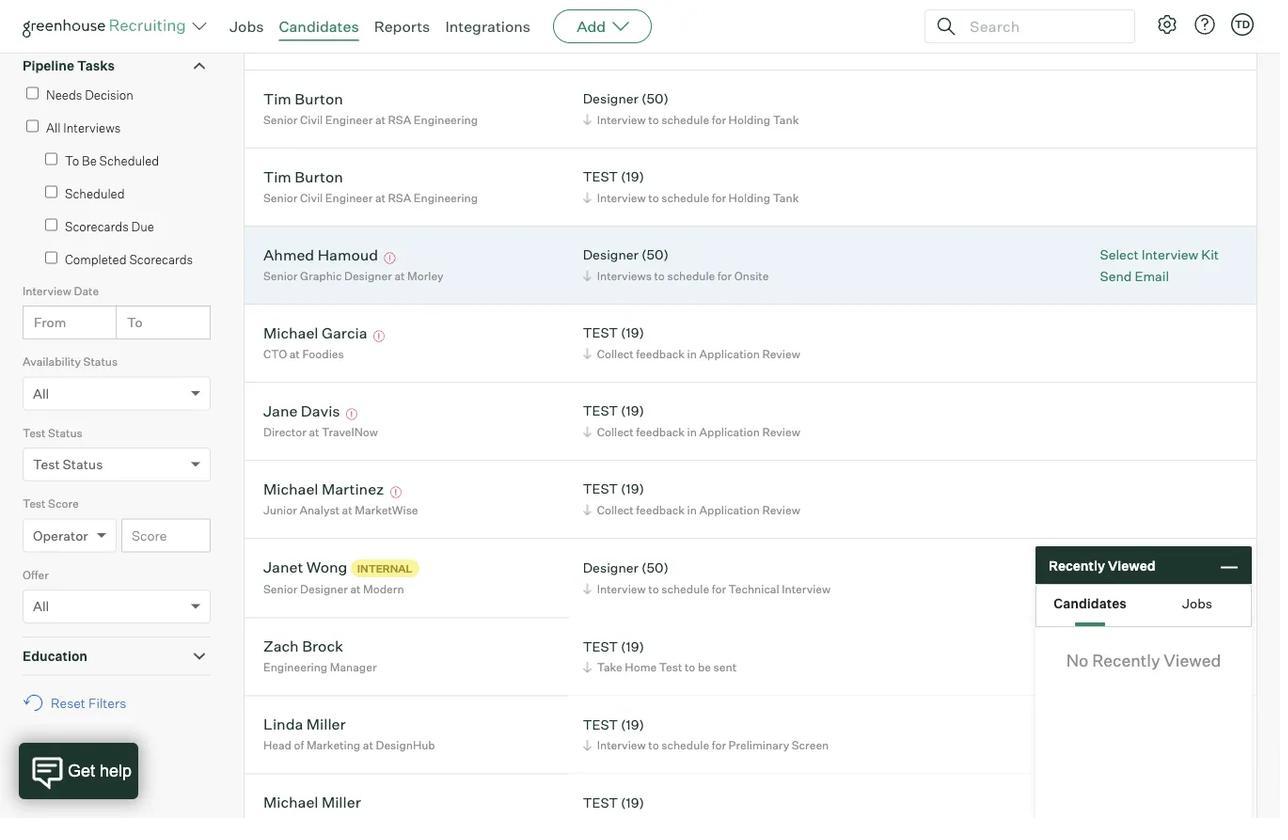 Task type: locate. For each thing, give the bounding box(es) containing it.
to for test (19) interview to schedule for holding tank
[[648, 191, 659, 205]]

1 vertical spatial scorecards
[[129, 252, 193, 267]]

test inside test (19) interview to schedule for preliminary screen
[[583, 717, 618, 733]]

needs
[[46, 87, 82, 102]]

all down offer
[[33, 599, 49, 615]]

1 vertical spatial application
[[699, 425, 760, 439]]

0 horizontal spatial scorecards
[[65, 219, 129, 234]]

(19) for director at travelnow
[[621, 403, 644, 419]]

to inside designer (50) interview to schedule for technical interview
[[648, 582, 659, 596]]

1 test (19) collect feedback in application review from the top
[[583, 325, 800, 361]]

2 holding from the top
[[729, 191, 771, 205]]

scorecards down due
[[129, 252, 193, 267]]

1 vertical spatial engineering
[[414, 191, 478, 205]]

1 vertical spatial tank
[[773, 191, 799, 205]]

status down availability status element
[[48, 426, 83, 440]]

0 vertical spatial holding
[[729, 113, 771, 127]]

to inside test (19) interview to schedule for holding tank
[[648, 191, 659, 205]]

ahmed hamoud link
[[263, 245, 378, 267]]

tim burton link for designer
[[263, 89, 343, 111]]

0 vertical spatial tim burton senior civil engineer at rsa engineering
[[263, 89, 478, 127]]

for up designer (50) interview to schedule for holding tank
[[718, 35, 732, 49]]

at
[[350, 35, 360, 49], [375, 113, 386, 127], [375, 191, 386, 205], [395, 269, 405, 283], [290, 347, 300, 361], [309, 425, 319, 439], [342, 503, 352, 517], [350, 582, 361, 597], [363, 739, 373, 753]]

marketing
[[307, 739, 361, 753]]

3 collect from the top
[[597, 503, 634, 517]]

civil up ahmed hamoud
[[300, 191, 323, 205]]

brock
[[302, 637, 343, 656]]

2 tim burton link from the top
[[263, 167, 343, 189]]

3 (19) from the top
[[621, 325, 644, 341]]

1 vertical spatial tim burton senior civil engineer at rsa engineering
[[263, 167, 478, 205]]

Scheduled checkbox
[[45, 186, 57, 198]]

2 engineer from the top
[[325, 191, 373, 205]]

rsa down anyway,
[[388, 113, 411, 127]]

in
[[687, 347, 697, 361], [687, 425, 697, 439], [687, 503, 697, 517]]

completed
[[65, 252, 127, 267]]

0 vertical spatial tim burton link
[[263, 89, 343, 111]]

configure image
[[1156, 13, 1179, 36]]

jobs inside tab list
[[1183, 596, 1213, 612]]

preliminary inside test (19) interview to schedule for preliminary screen
[[729, 739, 789, 753]]

interviews
[[597, 35, 652, 49], [63, 120, 121, 135], [597, 269, 652, 283]]

schedule up test (19) interview to schedule for holding tank
[[662, 113, 709, 127]]

6 (19) from the top
[[621, 638, 644, 655]]

to inside designer (50) interviews to schedule for onsite
[[654, 269, 665, 283]]

head
[[263, 739, 292, 753]]

for left onsite
[[718, 269, 732, 283]]

inc.
[[410, 35, 429, 49]]

engineering for test (19)
[[414, 191, 478, 205]]

4 test from the top
[[583, 403, 618, 419]]

review
[[762, 347, 800, 361], [762, 425, 800, 439], [762, 503, 800, 517]]

tim burton senior civil engineer at rsa engineering down anyway,
[[263, 89, 478, 127]]

senior down janet
[[263, 582, 298, 597]]

1 vertical spatial tim
[[263, 167, 292, 186]]

to for test (19) interview to schedule for preliminary screen
[[648, 739, 659, 753]]

linda miller head of marketing at designhub
[[263, 715, 435, 753]]

engineer down anyway,
[[325, 113, 373, 127]]

due
[[131, 219, 154, 234]]

test status down availability
[[23, 426, 83, 440]]

test inside test (19) interviews to schedule for preliminary screen
[[583, 12, 618, 29]]

1 vertical spatial holding
[[729, 191, 771, 205]]

at right marketing
[[363, 739, 373, 753]]

3 collect feedback in application review link from the top
[[580, 501, 805, 519]]

1 horizontal spatial viewed
[[1164, 651, 1221, 671]]

rogers
[[310, 11, 360, 30]]

(19) inside test (19) interviews to schedule for preliminary screen
[[621, 12, 644, 29]]

0 vertical spatial test (19) collect feedback in application review
[[583, 325, 800, 361]]

1 tank from the top
[[773, 113, 799, 127]]

2 vertical spatial (50)
[[642, 560, 669, 576]]

1 vertical spatial review
[[762, 425, 800, 439]]

preliminary for jacob rogers
[[735, 35, 795, 49]]

2 vertical spatial feedback
[[636, 503, 685, 517]]

1 vertical spatial miller
[[322, 793, 361, 812]]

test (19) collect feedback in application review for michael martinez
[[583, 481, 800, 517]]

1 engineer from the top
[[325, 113, 373, 127]]

2 collect from the top
[[597, 425, 634, 439]]

To Be Scheduled checkbox
[[45, 153, 57, 165]]

0 vertical spatial civil
[[300, 113, 323, 127]]

schedule for test (19) interviews to schedule for preliminary screen
[[667, 35, 715, 49]]

schedule inside designer (50) interviews to schedule for onsite
[[667, 269, 715, 283]]

1 feedback from the top
[[636, 347, 685, 361]]

3 (50) from the top
[[642, 560, 669, 576]]

2 burton from the top
[[295, 167, 343, 186]]

(50) up the interview to schedule for technical interview link
[[642, 560, 669, 576]]

test status
[[23, 426, 83, 440], [33, 456, 103, 473]]

engineering for designer (50)
[[414, 113, 478, 127]]

engineer up hamoud
[[325, 191, 373, 205]]

2 test (19) collect feedback in application review from the top
[[583, 403, 800, 439]]

status
[[83, 355, 118, 369], [48, 426, 83, 440], [63, 456, 103, 473]]

1 vertical spatial rsa
[[388, 191, 411, 205]]

holding down interviews to schedule for preliminary screen link
[[729, 113, 771, 127]]

2 tank from the top
[[773, 191, 799, 205]]

0 horizontal spatial candidates
[[279, 17, 359, 36]]

collect for michael garcia
[[597, 347, 634, 361]]

schedule up designer (50) interviews to schedule for onsite
[[662, 191, 709, 205]]

1 vertical spatial scheduled
[[65, 186, 125, 201]]

schedule left onsite
[[667, 269, 715, 283]]

1 vertical spatial feedback
[[636, 425, 685, 439]]

burton for test
[[295, 167, 343, 186]]

all
[[46, 120, 61, 135], [33, 385, 49, 402], [33, 599, 49, 615]]

to for test (19) interviews to schedule for preliminary screen
[[654, 35, 665, 49]]

1 senior from the top
[[263, 113, 298, 127]]

2 vertical spatial test (19) collect feedback in application review
[[583, 481, 800, 517]]

schedule inside test (19) interviews to schedule for preliminary screen
[[667, 35, 715, 49]]

interview to schedule for holding tank link for (19)
[[580, 189, 804, 207]]

to up test (19) interview to schedule for holding tank
[[648, 113, 659, 127]]

(50) up interviews to schedule for onsite link
[[642, 247, 669, 263]]

schedule down be
[[662, 739, 709, 753]]

collect feedback in application review link
[[580, 345, 805, 363], [580, 423, 805, 441], [580, 501, 805, 519]]

2 tim burton senior civil engineer at rsa engineering from the top
[[263, 167, 478, 205]]

0 vertical spatial interview to schedule for holding tank link
[[580, 111, 804, 129]]

to inside test (19) interviews to schedule for preliminary screen
[[654, 35, 665, 49]]

0 vertical spatial tank
[[773, 113, 799, 127]]

1 burton from the top
[[295, 89, 343, 108]]

senior down ahmed
[[263, 269, 298, 283]]

2 vertical spatial michael
[[263, 793, 318, 812]]

0 vertical spatial feedback
[[636, 347, 685, 361]]

senior down 'ux/ui'
[[263, 113, 298, 127]]

rsa for designer (50)
[[388, 113, 411, 127]]

junior
[[263, 503, 297, 517]]

6 test from the top
[[583, 638, 618, 655]]

(19) inside test (19) interview to schedule for preliminary screen
[[621, 717, 644, 733]]

michael down of
[[263, 793, 318, 812]]

1 vertical spatial jobs
[[1183, 596, 1213, 612]]

screen
[[798, 35, 835, 49], [792, 739, 829, 753]]

jobs up no recently viewed
[[1183, 596, 1213, 612]]

1 vertical spatial preliminary
[[729, 739, 789, 753]]

0 vertical spatial jobs
[[230, 17, 264, 36]]

0 vertical spatial screen
[[798, 35, 835, 49]]

review for michael garcia
[[762, 347, 800, 361]]

holding inside test (19) interview to schedule for holding tank
[[729, 191, 771, 205]]

0 vertical spatial (50)
[[642, 90, 669, 107]]

test inside test (19) take home test to be sent
[[583, 638, 618, 655]]

at down rogers
[[350, 35, 360, 49]]

(50) inside designer (50) interview to schedule for holding tank
[[642, 90, 669, 107]]

schedule inside test (19) interview to schedule for preliminary screen
[[662, 739, 709, 753]]

collect for jane davis
[[597, 425, 634, 439]]

screen inside test (19) interviews to schedule for preliminary screen
[[798, 35, 835, 49]]

designer (50) interview to schedule for holding tank
[[583, 90, 799, 127]]

0 vertical spatial candidates
[[279, 17, 359, 36]]

1 vertical spatial collect
[[597, 425, 634, 439]]

senior up ahmed
[[263, 191, 298, 205]]

1 vertical spatial screen
[[792, 739, 829, 753]]

(50) inside designer (50) interviews to schedule for onsite
[[642, 247, 669, 263]]

1 michael from the top
[[263, 323, 318, 342]]

3 michael from the top
[[263, 793, 318, 812]]

2 test from the top
[[583, 169, 618, 185]]

holding inside designer (50) interview to schedule for holding tank
[[729, 113, 771, 127]]

rsa
[[388, 113, 411, 127], [388, 191, 411, 205]]

holding up onsite
[[729, 191, 771, 205]]

2 tim from the top
[[263, 167, 292, 186]]

1 application from the top
[[699, 347, 760, 361]]

to inside test (19) take home test to be sent
[[685, 661, 696, 675]]

test (19) collect feedback in application review
[[583, 325, 800, 361], [583, 403, 800, 439], [583, 481, 800, 517]]

preliminary inside test (19) interviews to schedule for preliminary screen
[[735, 35, 795, 49]]

michael miller
[[263, 793, 361, 812]]

janet
[[263, 558, 303, 576]]

senior designer at modern
[[263, 582, 404, 597]]

in for jane davis
[[687, 425, 697, 439]]

availability status
[[23, 355, 118, 369]]

3 application from the top
[[699, 503, 760, 517]]

engineer for test (19)
[[325, 191, 373, 205]]

status for test status
[[48, 426, 83, 440]]

1 vertical spatial (50)
[[642, 247, 669, 263]]

schedule for designer (50) interview to schedule for technical interview
[[662, 582, 709, 596]]

jane
[[263, 401, 298, 420]]

tank inside test (19) interview to schedule for holding tank
[[773, 191, 799, 205]]

1 vertical spatial in
[[687, 425, 697, 439]]

martinez
[[322, 480, 384, 498]]

3 test from the top
[[583, 325, 618, 341]]

1 (50) from the top
[[642, 90, 669, 107]]

Needs Decision checkbox
[[26, 87, 39, 99]]

designer inside 'jacob rogers ux/ui designer at anyway, inc.'
[[299, 35, 347, 49]]

screen inside test (19) interview to schedule for preliminary screen
[[792, 739, 829, 753]]

0 vertical spatial collect
[[597, 347, 634, 361]]

michael up "junior"
[[263, 480, 318, 498]]

3 review from the top
[[762, 503, 800, 517]]

at inside linda miller head of marketing at designhub
[[363, 739, 373, 753]]

scheduled down be
[[65, 186, 125, 201]]

test for junior analyst at marketwise
[[583, 481, 618, 497]]

for inside designer (50) interview to schedule for technical interview
[[712, 582, 726, 596]]

all down availability
[[33, 385, 49, 402]]

7 test from the top
[[583, 717, 618, 733]]

5 test from the top
[[583, 481, 618, 497]]

to down take home test to be sent link
[[648, 739, 659, 753]]

1 test from the top
[[583, 12, 618, 29]]

schedule inside test (19) interview to schedule for holding tank
[[662, 191, 709, 205]]

1 holding from the top
[[729, 113, 771, 127]]

0 vertical spatial miller
[[307, 715, 346, 734]]

pipeline tasks
[[23, 58, 115, 74]]

schedule for test (19) interview to schedule for holding tank
[[662, 191, 709, 205]]

1 collect feedback in application review link from the top
[[580, 345, 805, 363]]

2 vertical spatial review
[[762, 503, 800, 517]]

michael for michael garcia
[[263, 323, 318, 342]]

take home test to be sent link
[[580, 659, 741, 677]]

all inside availability status element
[[33, 385, 49, 402]]

1 vertical spatial collect feedback in application review link
[[580, 423, 805, 441]]

preliminary
[[735, 35, 795, 49], [729, 739, 789, 753]]

michael miller link
[[263, 793, 361, 815]]

0 vertical spatial michael
[[263, 323, 318, 342]]

interview inside designer (50) interview to schedule for holding tank
[[597, 113, 646, 127]]

to
[[654, 35, 665, 49], [648, 113, 659, 127], [648, 191, 659, 205], [654, 269, 665, 283], [648, 582, 659, 596], [685, 661, 696, 675], [648, 739, 659, 753]]

1 vertical spatial candidates
[[1054, 596, 1127, 612]]

1 vertical spatial civil
[[300, 191, 323, 205]]

2 (19) from the top
[[621, 169, 644, 185]]

marketwise
[[355, 503, 418, 517]]

civil down candidates link
[[300, 113, 323, 127]]

senior graphic designer at morley
[[263, 269, 444, 283]]

interview inside test (19) interview to schedule for holding tank
[[597, 191, 646, 205]]

1 civil from the top
[[300, 113, 323, 127]]

td button
[[1231, 13, 1254, 36]]

2 vertical spatial collect feedback in application review link
[[580, 501, 805, 519]]

0 vertical spatial all
[[46, 120, 61, 135]]

1 horizontal spatial jobs
[[1183, 596, 1213, 612]]

preliminary for linda miller
[[729, 739, 789, 753]]

tim up ahmed
[[263, 167, 292, 186]]

interview to schedule for holding tank link up designer (50) interviews to schedule for onsite
[[580, 189, 804, 207]]

jane davis has been in application review for more than 5 days image
[[343, 409, 360, 420]]

to be scheduled
[[65, 153, 159, 168]]

test status element
[[23, 424, 211, 495]]

test
[[23, 426, 46, 440], [33, 456, 60, 473], [23, 497, 46, 511], [659, 661, 682, 675]]

1 vertical spatial burton
[[295, 167, 343, 186]]

0 vertical spatial to
[[65, 153, 79, 168]]

rsa up ahmed hamoud has been in onsite for more than 21 days image
[[388, 191, 411, 205]]

1 vertical spatial to
[[127, 314, 143, 331]]

to up test (19) take home test to be sent
[[648, 582, 659, 596]]

test (19) interview to schedule for preliminary screen
[[583, 717, 829, 753]]

for inside designer (50) interviews to schedule for onsite
[[718, 269, 732, 283]]

engineering up morley
[[414, 191, 478, 205]]

0 vertical spatial engineering
[[414, 113, 478, 127]]

test (19) collect feedback in application review for michael garcia
[[583, 325, 800, 361]]

at left "modern"
[[350, 582, 361, 597]]

for left 'technical'
[[712, 582, 726, 596]]

to inside test (19) interview to schedule for preliminary screen
[[648, 739, 659, 753]]

1 (19) from the top
[[621, 12, 644, 29]]

1 rsa from the top
[[388, 113, 411, 127]]

modern
[[363, 582, 404, 597]]

director
[[263, 425, 307, 439]]

1 review from the top
[[762, 347, 800, 361]]

burton down 'ux/ui'
[[295, 89, 343, 108]]

screen for linda miller
[[792, 739, 829, 753]]

civil for test (19)
[[300, 191, 323, 205]]

3 senior from the top
[[263, 269, 298, 283]]

engineering
[[414, 113, 478, 127], [414, 191, 478, 205], [263, 661, 328, 675]]

holding for (50)
[[729, 113, 771, 127]]

to
[[65, 153, 79, 168], [127, 314, 143, 331]]

1 vertical spatial tim burton link
[[263, 167, 343, 189]]

to for to be scheduled
[[65, 153, 79, 168]]

0 vertical spatial tim
[[263, 89, 292, 108]]

collect
[[597, 347, 634, 361], [597, 425, 634, 439], [597, 503, 634, 517]]

0 vertical spatial rsa
[[388, 113, 411, 127]]

(19) inside test (19) interview to schedule for holding tank
[[621, 169, 644, 185]]

to left be
[[65, 153, 79, 168]]

scorecards up completed
[[65, 219, 129, 234]]

2 civil from the top
[[300, 191, 323, 205]]

1 tim burton senior civil engineer at rsa engineering from the top
[[263, 89, 478, 127]]

internal
[[357, 562, 412, 575]]

for inside test (19) interview to schedule for preliminary screen
[[712, 739, 726, 753]]

for inside test (19) interview to schedule for holding tank
[[712, 191, 726, 205]]

interview to schedule for holding tank link up test (19) interview to schedule for holding tank
[[580, 111, 804, 129]]

3 feedback from the top
[[636, 503, 685, 517]]

miller up marketing
[[307, 715, 346, 734]]

status right availability
[[83, 355, 118, 369]]

scheduled
[[99, 153, 159, 168], [65, 186, 125, 201]]

janet wong link
[[263, 558, 348, 579]]

tank
[[773, 113, 799, 127], [773, 191, 799, 205]]

3 test (19) collect feedback in application review from the top
[[583, 481, 800, 517]]

miller down marketing
[[322, 793, 361, 812]]

to left be
[[685, 661, 696, 675]]

travelnow
[[322, 425, 378, 439]]

schedule inside designer (50) interview to schedule for holding tank
[[662, 113, 709, 127]]

schedule inside designer (50) interview to schedule for technical interview
[[662, 582, 709, 596]]

jobs link
[[230, 17, 264, 36]]

to down completed scorecards
[[127, 314, 143, 331]]

(19) for senior civil engineer at rsa engineering
[[621, 169, 644, 185]]

tim burton senior civil engineer at rsa engineering for designer
[[263, 89, 478, 127]]

for for designer (50) interview to schedule for technical interview
[[712, 582, 726, 596]]

2 vertical spatial application
[[699, 503, 760, 517]]

burton up ahmed hamoud
[[295, 167, 343, 186]]

designer inside designer (50) interview to schedule for holding tank
[[583, 90, 639, 107]]

tank for (50)
[[773, 113, 799, 127]]

status up score
[[63, 456, 103, 473]]

sent
[[714, 661, 737, 675]]

michael inside michael miller link
[[263, 793, 318, 812]]

tab list
[[1037, 585, 1251, 627]]

engineer for designer (50)
[[325, 113, 373, 127]]

2 vertical spatial engineering
[[263, 661, 328, 675]]

0 vertical spatial burton
[[295, 89, 343, 108]]

1 interview to schedule for holding tank link from the top
[[580, 111, 804, 129]]

1 vertical spatial michael
[[263, 480, 318, 498]]

0 horizontal spatial to
[[65, 153, 79, 168]]

0 vertical spatial preliminary
[[735, 35, 795, 49]]

1 horizontal spatial to
[[127, 314, 143, 331]]

for inside designer (50) interview to schedule for holding tank
[[712, 113, 726, 127]]

michael inside michael martinez link
[[263, 480, 318, 498]]

0 vertical spatial engineer
[[325, 113, 373, 127]]

2 vertical spatial all
[[33, 599, 49, 615]]

scheduled right be
[[99, 153, 159, 168]]

home
[[625, 661, 657, 675]]

1 in from the top
[[687, 347, 697, 361]]

tim burton link up ahmed
[[263, 167, 343, 189]]

all right all interviews checkbox
[[46, 120, 61, 135]]

for up designer (50) interviews to schedule for onsite
[[712, 191, 726, 205]]

tim burton senior civil engineer at rsa engineering up hamoud
[[263, 167, 478, 205]]

candidates
[[279, 17, 359, 36], [1054, 596, 1127, 612]]

ahmed hamoud has been in onsite for more than 21 days image
[[381, 253, 398, 264]]

miller for michael
[[322, 793, 361, 812]]

2 interview to schedule for holding tank link from the top
[[580, 189, 804, 207]]

ahmed
[[263, 245, 314, 264]]

senior
[[263, 113, 298, 127], [263, 191, 298, 205], [263, 269, 298, 283], [263, 582, 298, 597]]

1 tim burton link from the top
[[263, 89, 343, 111]]

tim burton link down 'ux/ui'
[[263, 89, 343, 111]]

status for all
[[83, 355, 118, 369]]

collect feedback in application review link for michael garcia
[[580, 345, 805, 363]]

7 (19) from the top
[[621, 717, 644, 733]]

test status up score
[[33, 456, 103, 473]]

tank inside designer (50) interview to schedule for holding tank
[[773, 113, 799, 127]]

availability
[[23, 355, 81, 369]]

engineering down the zach brock link
[[263, 661, 328, 675]]

1 vertical spatial status
[[48, 426, 83, 440]]

collect feedback in application review link for michael martinez
[[580, 501, 805, 519]]

0 vertical spatial test status
[[23, 426, 83, 440]]

5 (19) from the top
[[621, 481, 644, 497]]

offer
[[23, 568, 49, 582]]

interview inside test (19) interview to schedule for preliminary screen
[[597, 739, 646, 753]]

(50) inside designer (50) interview to schedule for technical interview
[[642, 560, 669, 576]]

(19) inside test (19) take home test to be sent
[[621, 638, 644, 655]]

2 feedback from the top
[[636, 425, 685, 439]]

to inside designer (50) interview to schedule for holding tank
[[648, 113, 659, 127]]

0 vertical spatial viewed
[[1108, 557, 1156, 574]]

foodies
[[302, 347, 344, 361]]

2 vertical spatial interviews
[[597, 269, 652, 283]]

2 collect feedback in application review link from the top
[[580, 423, 805, 441]]

(50) down interviews to schedule for preliminary screen link
[[642, 90, 669, 107]]

1 horizontal spatial candidates
[[1054, 596, 1127, 612]]

michael up cto at foodies
[[263, 323, 318, 342]]

1 vertical spatial interview to schedule for holding tank link
[[580, 189, 804, 207]]

feedback
[[636, 347, 685, 361], [636, 425, 685, 439], [636, 503, 685, 517]]

test inside test (19) interview to schedule for holding tank
[[583, 169, 618, 185]]

1 tim from the top
[[263, 89, 292, 108]]

in for michael garcia
[[687, 347, 697, 361]]

0 vertical spatial interviews
[[597, 35, 652, 49]]

td
[[1235, 18, 1250, 31]]

michael for michael martinez
[[263, 480, 318, 498]]

schedule left 'technical'
[[662, 582, 709, 596]]

0 vertical spatial review
[[762, 347, 800, 361]]

integrations
[[445, 17, 531, 36]]

offer element
[[23, 566, 211, 637]]

miller
[[307, 715, 346, 734], [322, 793, 361, 812]]

all inside offer element
[[33, 599, 49, 615]]

1 collect from the top
[[597, 347, 634, 361]]

schedule for designer (50) interview to schedule for holding tank
[[662, 113, 709, 127]]

1 vertical spatial engineer
[[325, 191, 373, 205]]

tim burton senior civil engineer at rsa engineering for test
[[263, 167, 478, 205]]

2 review from the top
[[762, 425, 800, 439]]

interview for test (19) interview to schedule for preliminary screen
[[597, 739, 646, 753]]

interview to schedule for holding tank link
[[580, 111, 804, 129], [580, 189, 804, 207]]

schedule for test (19) interview to schedule for preliminary screen
[[662, 739, 709, 753]]

add button
[[553, 9, 652, 43]]

2 in from the top
[[687, 425, 697, 439]]

feedback for michael garcia
[[636, 347, 685, 361]]

0 vertical spatial status
[[83, 355, 118, 369]]

engineering down inc.
[[414, 113, 478, 127]]

take
[[597, 661, 623, 675]]

tim down 'ux/ui'
[[263, 89, 292, 108]]

0 vertical spatial in
[[687, 347, 697, 361]]

interviews inside designer (50) interviews to schedule for onsite
[[597, 269, 652, 283]]

michael inside michael garcia link
[[263, 323, 318, 342]]

2 application from the top
[[699, 425, 760, 439]]

test for engineering manager
[[583, 638, 618, 655]]

jobs left candidates link
[[230, 17, 264, 36]]

jane davis
[[263, 401, 340, 420]]

schedule up designer (50) interview to schedule for holding tank
[[667, 35, 715, 49]]

scorecards
[[65, 219, 129, 234], [129, 252, 193, 267]]

michael garcia has been in application review for more than 5 days image
[[371, 331, 388, 342]]

jane davis link
[[263, 401, 340, 423]]

collect feedback in application review link for jane davis
[[580, 423, 805, 441]]

to right "add" popup button
[[654, 35, 665, 49]]

for up test (19) interview to schedule for holding tank
[[712, 113, 726, 127]]

to up designer (50) interviews to schedule for onsite
[[648, 191, 659, 205]]

0 vertical spatial recently
[[1049, 557, 1105, 574]]

miller inside linda miller head of marketing at designhub
[[307, 715, 346, 734]]

for inside test (19) interviews to schedule for preliminary screen
[[718, 35, 732, 49]]

interview to schedule for holding tank link for (50)
[[580, 111, 804, 129]]

4 (19) from the top
[[621, 403, 644, 419]]

for down sent
[[712, 739, 726, 753]]

interviews inside test (19) interviews to schedule for preliminary screen
[[597, 35, 652, 49]]

0 vertical spatial collect feedback in application review link
[[580, 345, 805, 363]]

engineer
[[325, 113, 373, 127], [325, 191, 373, 205]]

2 rsa from the top
[[388, 191, 411, 205]]

for for test (19) interview to schedule for holding tank
[[712, 191, 726, 205]]

1 vertical spatial all
[[33, 385, 49, 402]]

0 horizontal spatial viewed
[[1108, 557, 1156, 574]]

feedback for michael martinez
[[636, 503, 685, 517]]

to left onsite
[[654, 269, 665, 283]]

designer (50) interviews to schedule for onsite
[[583, 247, 769, 283]]

wong
[[306, 558, 348, 576]]

2 michael from the top
[[263, 480, 318, 498]]

0 vertical spatial application
[[699, 347, 760, 361]]

3 in from the top
[[687, 503, 697, 517]]

at up ahmed hamoud has been in onsite for more than 21 days image
[[375, 191, 386, 205]]

test inside test (19) take home test to be sent
[[659, 661, 682, 675]]

interview
[[597, 113, 646, 127], [597, 191, 646, 205], [23, 284, 71, 298], [597, 582, 646, 596], [782, 582, 831, 596], [597, 739, 646, 753]]

1 vertical spatial test (19) collect feedback in application review
[[583, 403, 800, 439]]

2 vertical spatial collect
[[597, 503, 634, 517]]

jacob
[[263, 11, 306, 30]]

2 vertical spatial in
[[687, 503, 697, 517]]

2 (50) from the top
[[642, 247, 669, 263]]

feedback for jane davis
[[636, 425, 685, 439]]

Search text field
[[965, 13, 1118, 40]]

education
[[23, 648, 88, 665]]



Task type: describe. For each thing, give the bounding box(es) containing it.
0 vertical spatial scheduled
[[99, 153, 159, 168]]

reset
[[51, 695, 85, 711]]

in for michael martinez
[[687, 503, 697, 517]]

test (19) interviews to schedule for preliminary screen
[[583, 12, 835, 49]]

davis
[[301, 401, 340, 420]]

reports link
[[374, 17, 430, 36]]

tim for designer
[[263, 89, 292, 108]]

michael for michael miller
[[263, 793, 318, 812]]

1 vertical spatial recently
[[1092, 651, 1160, 671]]

Scorecards Due checkbox
[[45, 219, 57, 231]]

reset filters button
[[23, 686, 136, 721]]

designer (50) interview to schedule for technical interview
[[583, 560, 831, 596]]

of
[[294, 739, 304, 753]]

interview for test (19) interview to schedule for holding tank
[[597, 191, 646, 205]]

rsa for test (19)
[[388, 191, 411, 205]]

candidates inside tab list
[[1054, 596, 1127, 612]]

interview date
[[23, 284, 99, 298]]

8 test from the top
[[583, 795, 618, 811]]

analyst
[[300, 503, 340, 517]]

designer inside designer (50) interviews to schedule for onsite
[[583, 247, 639, 263]]

Completed Scorecards checkbox
[[45, 252, 57, 264]]

(19) for head of marketing at designhub
[[621, 717, 644, 733]]

completed scorecards
[[65, 252, 193, 267]]

0 horizontal spatial jobs
[[230, 17, 264, 36]]

zach brock engineering manager
[[263, 637, 377, 675]]

(19) for junior analyst at marketwise
[[621, 481, 644, 497]]

at down davis
[[309, 425, 319, 439]]

designhub
[[376, 739, 435, 753]]

director at travelnow
[[263, 425, 378, 439]]

cto
[[263, 347, 287, 361]]

graphic
[[300, 269, 342, 283]]

tim burton link for test
[[263, 167, 343, 189]]

2 senior from the top
[[263, 191, 298, 205]]

engineering inside zach brock engineering manager
[[263, 661, 328, 675]]

operator
[[33, 527, 88, 544]]

manager
[[330, 661, 377, 675]]

test for senior civil engineer at rsa engineering
[[583, 169, 618, 185]]

linda
[[263, 715, 303, 734]]

no
[[1067, 651, 1089, 671]]

candidates link
[[279, 17, 359, 36]]

recently viewed
[[1049, 557, 1156, 574]]

review for michael martinez
[[762, 503, 800, 517]]

michael garcia link
[[263, 323, 367, 345]]

no recently viewed
[[1067, 651, 1221, 671]]

collect for michael martinez
[[597, 503, 634, 517]]

designer inside designer (50) interview to schedule for technical interview
[[583, 560, 639, 576]]

responsibility
[[23, 19, 114, 36]]

linda miller link
[[263, 715, 346, 737]]

zach brock link
[[263, 637, 343, 659]]

civil for designer (50)
[[300, 113, 323, 127]]

tab list containing candidates
[[1037, 585, 1251, 627]]

michael martinez has been in application review for more than 5 days image
[[387, 487, 404, 498]]

zach
[[263, 637, 299, 656]]

for for test (19) interview to schedule for preliminary screen
[[712, 739, 726, 753]]

for for designer (50) interview to schedule for holding tank
[[712, 113, 726, 127]]

(19) for cto at foodies
[[621, 325, 644, 341]]

(19) for engineering manager
[[621, 638, 644, 655]]

technical
[[729, 582, 780, 596]]

to for designer (50) interviews to schedule for onsite
[[654, 269, 665, 283]]

pipeline
[[23, 58, 74, 74]]

decision
[[85, 87, 133, 102]]

tank for (19)
[[773, 191, 799, 205]]

Score number field
[[121, 519, 211, 553]]

michael martinez link
[[263, 480, 384, 501]]

scorecards due
[[65, 219, 154, 234]]

2 vertical spatial status
[[63, 456, 103, 473]]

interviews for designer
[[597, 269, 652, 283]]

morley
[[407, 269, 444, 283]]

1 vertical spatial interviews
[[63, 120, 121, 135]]

reports
[[374, 17, 430, 36]]

availability status element
[[23, 353, 211, 424]]

at down anyway,
[[375, 113, 386, 127]]

at right cto at the left of the page
[[290, 347, 300, 361]]

michael martinez
[[263, 480, 384, 498]]

8 (19) from the top
[[621, 795, 644, 811]]

0 vertical spatial scorecards
[[65, 219, 129, 234]]

test score
[[23, 497, 79, 511]]

test for head of marketing at designhub
[[583, 717, 618, 733]]

screen for jacob rogers
[[798, 35, 835, 49]]

at down ahmed hamoud has been in onsite for more than 21 days image
[[395, 269, 405, 283]]

greenhouse recruiting image
[[23, 15, 192, 38]]

application for michael martinez
[[699, 503, 760, 517]]

hamoud
[[318, 245, 378, 264]]

test for ux/ui designer at anyway, inc.
[[583, 12, 618, 29]]

(19) for ux/ui designer at anyway, inc.
[[621, 12, 644, 29]]

interview to schedule for preliminary screen link
[[580, 737, 834, 755]]

4 senior from the top
[[263, 582, 298, 597]]

interview for designer (50) interview to schedule for technical interview
[[597, 582, 646, 596]]

garcia
[[322, 323, 367, 342]]

All Interviews checkbox
[[26, 120, 39, 132]]

(50) for designer (50) interview to schedule for holding tank
[[642, 90, 669, 107]]

schedule for designer (50) interviews to schedule for onsite
[[667, 269, 715, 283]]

1 horizontal spatial scorecards
[[129, 252, 193, 267]]

interview for designer (50) interview to schedule for holding tank
[[597, 113, 646, 127]]

interviews to schedule for preliminary screen link
[[580, 33, 840, 51]]

burton for designer
[[295, 89, 343, 108]]

needs decision
[[46, 87, 133, 102]]

janet wong
[[263, 558, 348, 576]]

junior analyst at marketwise
[[263, 503, 418, 517]]

at down martinez
[[342, 503, 352, 517]]

(50) for designer (50) interview to schedule for technical interview
[[642, 560, 669, 576]]

test for cto at foodies
[[583, 325, 618, 341]]

jacob rogers ux/ui designer at anyway, inc.
[[263, 11, 429, 49]]

test (19)
[[583, 795, 644, 811]]

review for jane davis
[[762, 425, 800, 439]]

ux/ui
[[263, 35, 297, 49]]

td button
[[1228, 9, 1258, 40]]

test (19) take home test to be sent
[[583, 638, 737, 675]]

miller for linda
[[307, 715, 346, 734]]

score
[[48, 497, 79, 511]]

test (19) collect feedback in application review for jane davis
[[583, 403, 800, 439]]

to for designer (50) interview to schedule for technical interview
[[648, 582, 659, 596]]

test (19) interview to schedule for holding tank
[[583, 169, 799, 205]]

from
[[34, 314, 66, 331]]

all interviews
[[46, 120, 121, 135]]

for for test (19) interviews to schedule for preliminary screen
[[718, 35, 732, 49]]

for for designer (50) interviews to schedule for onsite
[[718, 269, 732, 283]]

tim for test
[[263, 167, 292, 186]]

all for offer
[[33, 599, 49, 615]]

filters
[[88, 695, 126, 711]]

to for to
[[127, 314, 143, 331]]

michael garcia
[[263, 323, 367, 342]]

anyway,
[[362, 35, 407, 49]]

1 vertical spatial test status
[[33, 456, 103, 473]]

onsite
[[735, 269, 769, 283]]

test for director at travelnow
[[583, 403, 618, 419]]

integrations link
[[445, 17, 531, 36]]

(50) for designer (50) interviews to schedule for onsite
[[642, 247, 669, 263]]

at inside 'jacob rogers ux/ui designer at anyway, inc.'
[[350, 35, 360, 49]]

jacob rogers link
[[263, 11, 360, 33]]

cto at foodies
[[263, 347, 344, 361]]

interviews for test
[[597, 35, 652, 49]]

application for michael garcia
[[699, 347, 760, 361]]

holding for (19)
[[729, 191, 771, 205]]

ahmed hamoud
[[263, 245, 378, 264]]

be
[[82, 153, 97, 168]]

all for availability status
[[33, 385, 49, 402]]

to for designer (50) interview to schedule for holding tank
[[648, 113, 659, 127]]

1 vertical spatial viewed
[[1164, 651, 1221, 671]]

add
[[577, 17, 606, 36]]

interviews to schedule for onsite link
[[580, 267, 774, 285]]

application for jane davis
[[699, 425, 760, 439]]



Task type: vqa. For each thing, say whether or not it's contained in the screenshot.


